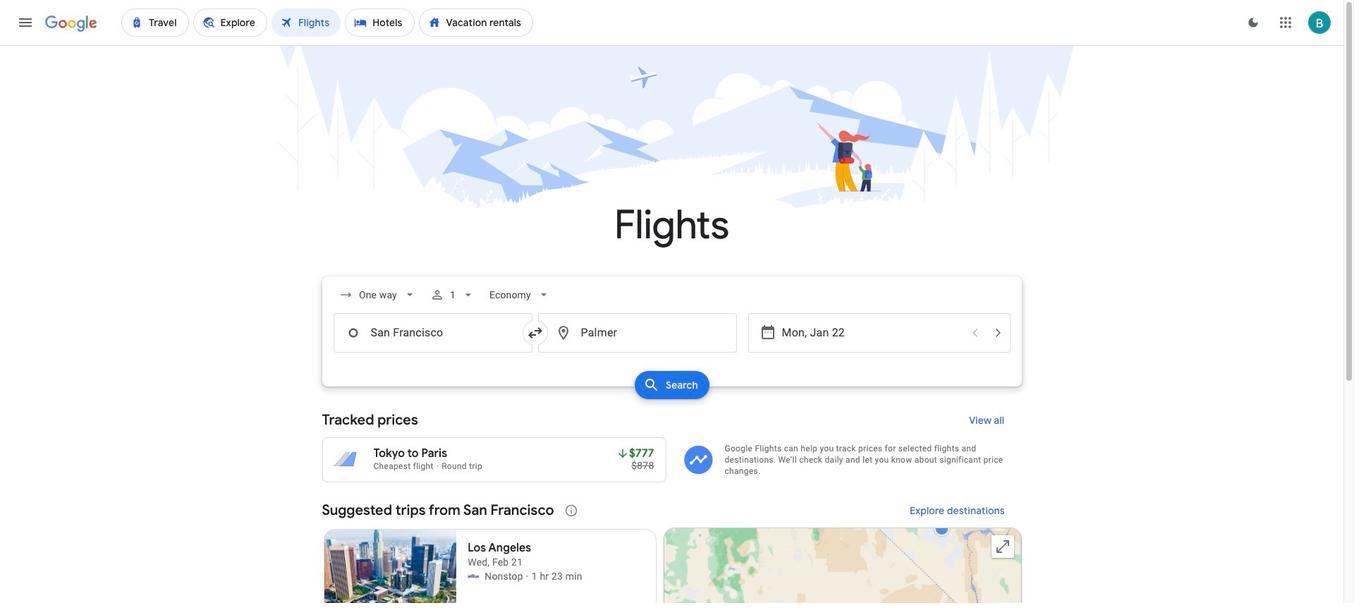 Task type: locate. For each thing, give the bounding box(es) containing it.
878 US dollars text field
[[631, 460, 654, 471]]

main menu image
[[17, 14, 34, 31]]

Departure text field
[[782, 314, 962, 352]]

 image
[[436, 461, 439, 471]]

None text field
[[333, 313, 532, 353]]

none text field inside flight search field
[[538, 313, 737, 353]]

 image
[[526, 569, 529, 583]]

change appearance image
[[1236, 6, 1270, 39]]

None text field
[[538, 313, 737, 353]]

 image inside suggested trips from san francisco region
[[526, 569, 529, 583]]

None field
[[333, 282, 422, 307], [484, 282, 556, 307], [333, 282, 422, 307], [484, 282, 556, 307]]



Task type: vqa. For each thing, say whether or not it's contained in the screenshot.
Parking
no



Task type: describe. For each thing, give the bounding box(es) containing it.
777 US dollars text field
[[629, 446, 654, 461]]

jetblue image
[[468, 571, 479, 582]]

suggested trips from san francisco region
[[322, 494, 1022, 603]]

Flight search field
[[311, 276, 1033, 403]]

tracked prices region
[[322, 403, 1022, 482]]

 image inside tracked prices region
[[436, 461, 439, 471]]

swap origin and destination. image
[[526, 324, 543, 341]]



